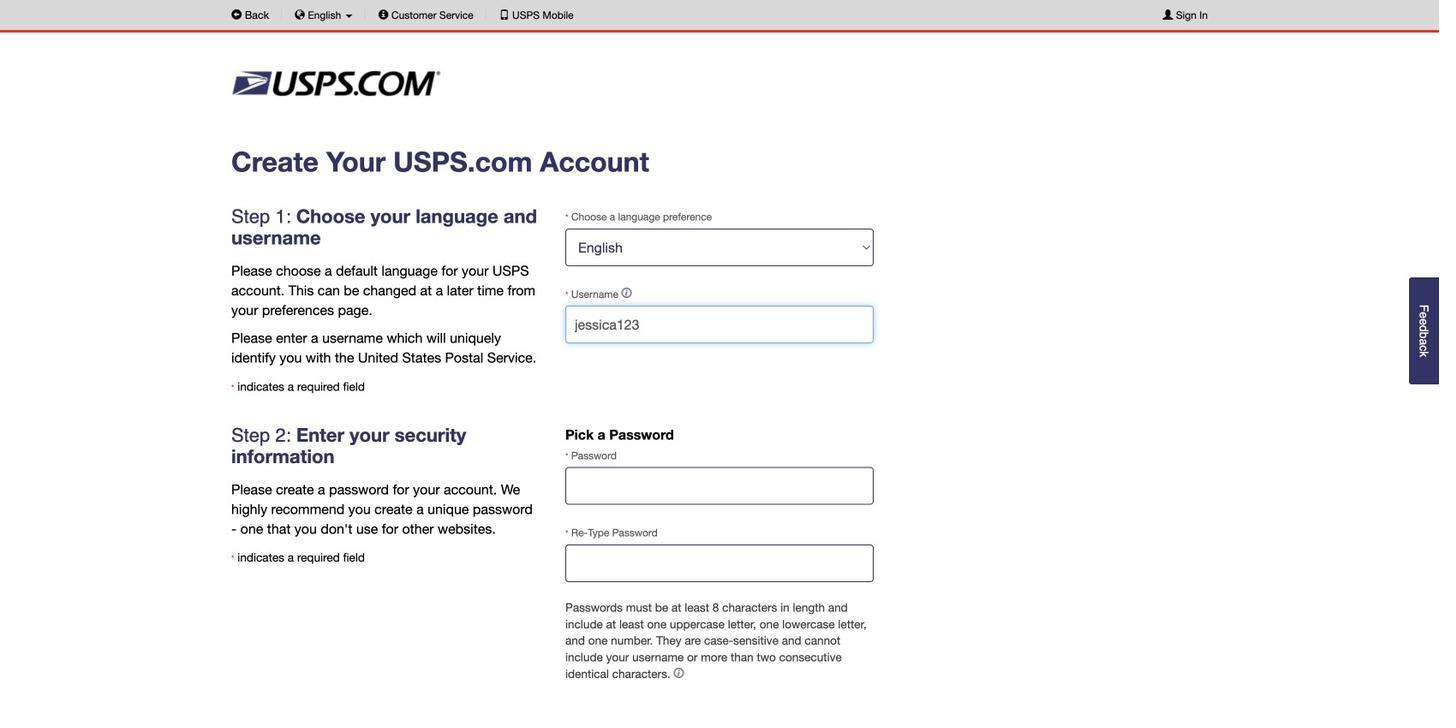 Task type: locate. For each thing, give the bounding box(es) containing it.
tool tip image
[[621, 288, 632, 298], [674, 668, 684, 679]]

user image
[[1163, 9, 1173, 20]]

None text field
[[565, 306, 874, 344]]

None password field
[[565, 468, 874, 505], [565, 545, 874, 582], [565, 468, 874, 505], [565, 545, 874, 582]]

phone image
[[499, 9, 510, 20]]

1 vertical spatial tool tip image
[[674, 668, 684, 679]]

0 vertical spatial tool tip image
[[621, 288, 632, 298]]

0 horizontal spatial tool tip image
[[621, 288, 632, 298]]

usps.com home. the profile of an eagle's head adjoining the words united states postal service are the two elements that are combined to form the corporate signature. image
[[231, 50, 466, 117]]

1 horizontal spatial tool tip image
[[674, 668, 684, 679]]



Task type: describe. For each thing, give the bounding box(es) containing it.
info sign image
[[378, 9, 389, 20]]

globe image
[[295, 9, 305, 20]]

back to previous usps.com application image
[[231, 9, 242, 20]]



Task type: vqa. For each thing, say whether or not it's contained in the screenshot.
the user "ICON" on the top of page
yes



